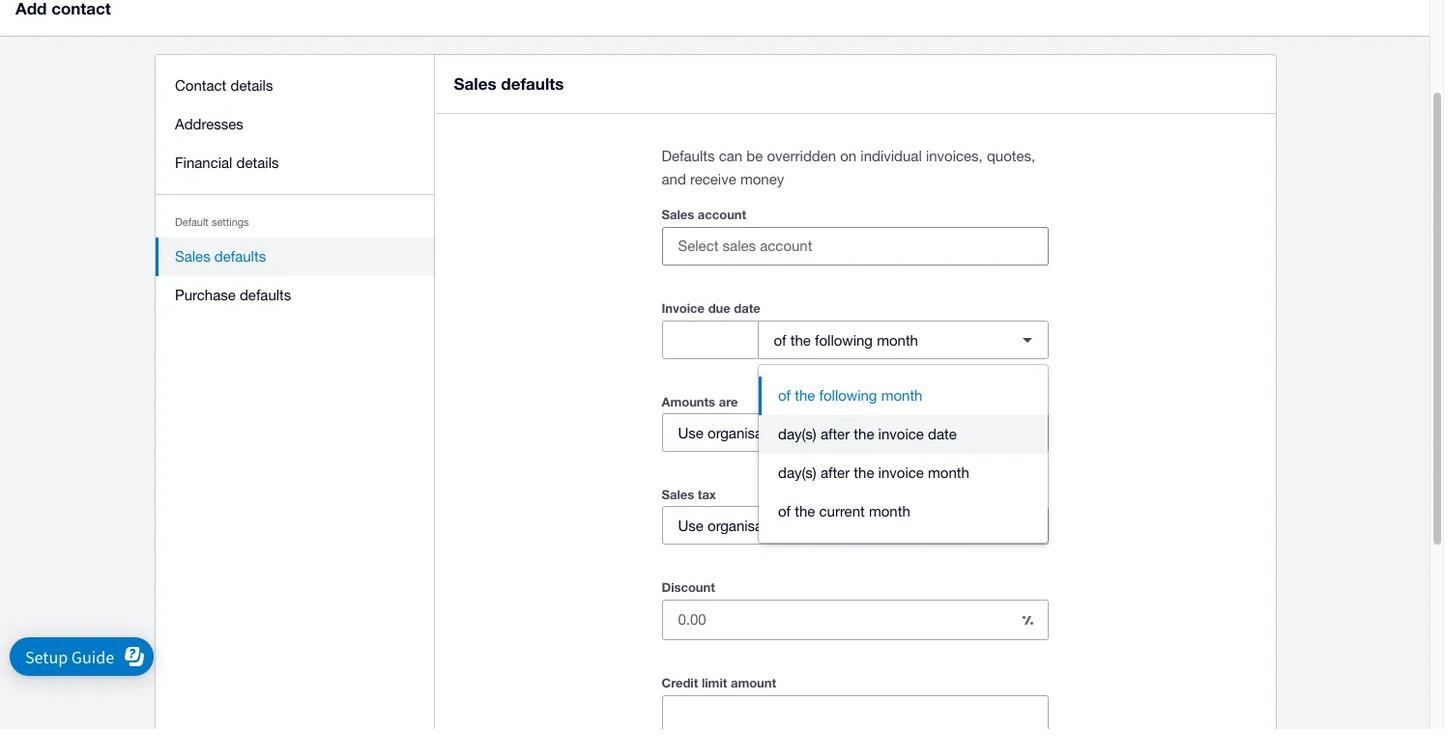 Task type: vqa. For each thing, say whether or not it's contained in the screenshot.
Use organisation settings popup button
yes



Task type: describe. For each thing, give the bounding box(es) containing it.
none number field inside invoice due date group
[[663, 322, 758, 359]]

details for financial details
[[236, 155, 278, 171]]

on
[[840, 148, 857, 164]]

invoice
[[662, 301, 705, 316]]

account
[[698, 207, 747, 222]]

date inside 'day(s) after the invoice date' button
[[928, 426, 957, 443]]

Credit limit amount number field
[[663, 697, 1048, 730]]

amounts
[[662, 394, 716, 410]]

defaults
[[662, 148, 715, 164]]

can
[[719, 148, 743, 164]]

sales tax
[[662, 487, 716, 503]]

day(s) after the invoice month
[[778, 465, 970, 481]]

are
[[719, 394, 738, 410]]

following for of the following month button at bottom
[[819, 388, 877, 404]]

use organisation settings button for sales tax
[[662, 507, 1049, 545]]

day(s) for day(s) after the invoice date
[[778, 426, 817, 443]]

of for of the following month popup button
[[774, 332, 787, 349]]

0 vertical spatial date
[[734, 301, 761, 316]]

sales account
[[662, 207, 747, 222]]

amount
[[731, 676, 776, 691]]

limit
[[702, 676, 727, 691]]

use organisation settings for are
[[678, 425, 842, 441]]

contact details
[[175, 77, 273, 94]]

credit limit amount
[[662, 676, 776, 691]]

day(s) after the invoice date
[[778, 426, 957, 443]]

of the following month for of the following month popup button
[[774, 332, 918, 349]]

individual
[[861, 148, 922, 164]]

following for of the following month popup button
[[815, 332, 873, 349]]

sales defaults inside button
[[175, 248, 266, 265]]

purchase
[[175, 287, 235, 304]]

discount
[[662, 580, 715, 596]]

money
[[740, 171, 784, 188]]

of for of the following month button at bottom
[[778, 388, 791, 404]]

financial
[[175, 155, 232, 171]]

day(s) after the invoice date button
[[759, 416, 1048, 454]]

due
[[708, 301, 731, 316]]

invoice due date
[[662, 301, 761, 316]]

receive
[[690, 171, 736, 188]]

of the following month for of the following month button at bottom
[[778, 388, 923, 404]]

organisation for are
[[708, 425, 787, 441]]

financial details
[[175, 155, 278, 171]]

group containing of the following month
[[759, 365, 1048, 543]]

invoice due date group
[[662, 321, 1049, 360]]



Task type: locate. For each thing, give the bounding box(es) containing it.
month
[[877, 332, 918, 349], [881, 388, 923, 404], [928, 465, 970, 481], [869, 504, 910, 520]]

0 vertical spatial after
[[821, 426, 850, 443]]

following
[[815, 332, 873, 349], [819, 388, 877, 404]]

the
[[791, 332, 811, 349], [795, 388, 815, 404], [854, 426, 874, 443], [854, 465, 874, 481], [795, 504, 815, 520]]

sales defaults button
[[155, 238, 435, 277]]

day(s) up day(s) after the invoice month
[[778, 426, 817, 443]]

contact
[[175, 77, 226, 94]]

of inside button
[[778, 504, 791, 520]]

1 vertical spatial settings
[[791, 425, 842, 441]]

overridden
[[767, 148, 836, 164]]

and
[[662, 171, 686, 188]]

organisation
[[708, 425, 787, 441], [708, 518, 787, 534]]

addresses
[[175, 116, 243, 132]]

2 organisation from the top
[[708, 518, 787, 534]]

invoice for month
[[878, 465, 924, 481]]

list box containing of the following month
[[759, 365, 1048, 543]]

of the following month inside popup button
[[774, 332, 918, 349]]

sales defaults
[[454, 73, 564, 94], [175, 248, 266, 265]]

invoices,
[[926, 148, 983, 164]]

date right the due
[[734, 301, 761, 316]]

Discount number field
[[663, 602, 1009, 639]]

invoice for date
[[878, 426, 924, 443]]

month up of the following month button at bottom
[[877, 332, 918, 349]]

1 vertical spatial of
[[778, 388, 791, 404]]

of for of the current month button
[[778, 504, 791, 520]]

0 vertical spatial organisation
[[708, 425, 787, 441]]

1 vertical spatial of the following month
[[778, 388, 923, 404]]

0 vertical spatial defaults
[[501, 73, 564, 94]]

group
[[759, 365, 1048, 543]]

invoice inside 'day(s) after the invoice date' button
[[878, 426, 924, 443]]

use organisation settings button up day(s) after the invoice month
[[662, 414, 1049, 452]]

details right contact
[[230, 77, 273, 94]]

2 use organisation settings from the top
[[678, 518, 842, 534]]

purchase defaults button
[[155, 277, 435, 315]]

2 invoice from the top
[[878, 465, 924, 481]]

1 after from the top
[[821, 426, 850, 443]]

1 use organisation settings button from the top
[[662, 414, 1049, 452]]

of the current month
[[778, 504, 910, 520]]

1 vertical spatial invoice
[[878, 465, 924, 481]]

month down day(s) after the invoice month button
[[869, 504, 910, 520]]

of the current month button
[[759, 493, 1048, 532]]

after up current
[[821, 465, 850, 481]]

0 vertical spatial invoice
[[878, 426, 924, 443]]

list box
[[759, 365, 1048, 543]]

2 vertical spatial settings
[[791, 518, 842, 534]]

details down addresses "button"
[[236, 155, 278, 171]]

1 vertical spatial date
[[928, 426, 957, 443]]

day(s) inside 'day(s) after the invoice date' button
[[778, 426, 817, 443]]

of the following month button
[[759, 377, 1048, 416]]

invoice down 'day(s) after the invoice date' button
[[878, 465, 924, 481]]

defaults inside sales defaults button
[[214, 248, 266, 265]]

month for of the following month popup button
[[877, 332, 918, 349]]

settings for sales tax
[[791, 518, 842, 534]]

1 vertical spatial use
[[678, 518, 704, 534]]

1 vertical spatial defaults
[[214, 248, 266, 265]]

0 vertical spatial use
[[678, 425, 704, 441]]

1 vertical spatial day(s)
[[778, 465, 817, 481]]

sales inside button
[[175, 248, 210, 265]]

of the following month up of the following month button at bottom
[[774, 332, 918, 349]]

details
[[230, 77, 273, 94], [236, 155, 278, 171]]

1 vertical spatial sales defaults
[[175, 248, 266, 265]]

defaults can be overridden on individual invoices, quotes, and receive money
[[662, 148, 1036, 188]]

0 vertical spatial following
[[815, 332, 873, 349]]

1 vertical spatial organisation
[[708, 518, 787, 534]]

0 horizontal spatial date
[[734, 301, 761, 316]]

0 vertical spatial use organisation settings
[[678, 425, 842, 441]]

2 after from the top
[[821, 465, 850, 481]]

invoice
[[878, 426, 924, 443], [878, 465, 924, 481]]

0 vertical spatial sales defaults
[[454, 73, 564, 94]]

1 organisation from the top
[[708, 425, 787, 441]]

day(s) up of the current month
[[778, 465, 817, 481]]

quotes,
[[987, 148, 1036, 164]]

the inside button
[[795, 504, 815, 520]]

month inside popup button
[[877, 332, 918, 349]]

defaults inside purchase defaults button
[[239, 287, 291, 304]]

purchase defaults
[[175, 287, 291, 304]]

0 horizontal spatial sales defaults
[[175, 248, 266, 265]]

Sales account field
[[663, 228, 1048, 265]]

day(s) inside day(s) after the invoice month button
[[778, 465, 817, 481]]

day(s) after the invoice month button
[[759, 454, 1048, 493]]

settings down day(s) after the invoice month
[[791, 518, 842, 534]]

use organisation settings button for amounts are
[[662, 414, 1049, 452]]

0 vertical spatial settings
[[211, 217, 249, 228]]

use organisation settings
[[678, 425, 842, 441], [678, 518, 842, 534]]

use down sales tax
[[678, 518, 704, 534]]

defaults for purchase defaults button
[[239, 287, 291, 304]]

of the following month inside button
[[778, 388, 923, 404]]

settings
[[211, 217, 249, 228], [791, 425, 842, 441], [791, 518, 842, 534]]

date down of the following month button at bottom
[[928, 426, 957, 443]]

details inside "button"
[[230, 77, 273, 94]]

organisation down are
[[708, 425, 787, 441]]

0 vertical spatial use organisation settings button
[[662, 414, 1049, 452]]

settings for amounts are
[[791, 425, 842, 441]]

settings up day(s) after the invoice month
[[791, 425, 842, 441]]

use for sales
[[678, 518, 704, 534]]

financial details button
[[155, 144, 435, 183]]

organisation for tax
[[708, 518, 787, 534]]

day(s)
[[778, 426, 817, 443], [778, 465, 817, 481]]

after for day(s) after the invoice month
[[821, 465, 850, 481]]

day(s) for day(s) after the invoice month
[[778, 465, 817, 481]]

be
[[747, 148, 763, 164]]

2 vertical spatial defaults
[[239, 287, 291, 304]]

1 horizontal spatial date
[[928, 426, 957, 443]]

1 day(s) from the top
[[778, 426, 817, 443]]

defaults for sales defaults button
[[214, 248, 266, 265]]

0 vertical spatial of
[[774, 332, 787, 349]]

sales
[[454, 73, 497, 94], [662, 207, 694, 222], [175, 248, 210, 265], [662, 487, 694, 503]]

tax
[[698, 487, 716, 503]]

settings right default
[[211, 217, 249, 228]]

menu containing contact details
[[155, 55, 435, 327]]

organisation down tax
[[708, 518, 787, 534]]

settings inside menu
[[211, 217, 249, 228]]

addresses button
[[155, 105, 435, 144]]

use
[[678, 425, 704, 441], [678, 518, 704, 534]]

the inside popup button
[[791, 332, 811, 349]]

use organisation settings for tax
[[678, 518, 842, 534]]

of the following month
[[774, 332, 918, 349], [778, 388, 923, 404]]

the for of the following month button at bottom
[[795, 388, 815, 404]]

following inside button
[[819, 388, 877, 404]]

2 use organisation settings button from the top
[[662, 507, 1049, 545]]

2 vertical spatial of
[[778, 504, 791, 520]]

the for of the current month button
[[795, 504, 815, 520]]

invoice down of the following month button at bottom
[[878, 426, 924, 443]]

1 horizontal spatial sales defaults
[[454, 73, 564, 94]]

1 vertical spatial use organisation settings button
[[662, 507, 1049, 545]]

amounts are
[[662, 394, 738, 410]]

details inside button
[[236, 155, 278, 171]]

after
[[821, 426, 850, 443], [821, 465, 850, 481]]

following up day(s) after the invoice date
[[819, 388, 877, 404]]

2 use from the top
[[678, 518, 704, 534]]

date
[[734, 301, 761, 316], [928, 426, 957, 443]]

month for of the current month button
[[869, 504, 910, 520]]

menu
[[155, 55, 435, 327]]

of
[[774, 332, 787, 349], [778, 388, 791, 404], [778, 504, 791, 520]]

use organisation settings button down day(s) after the invoice month
[[662, 507, 1049, 545]]

current
[[819, 504, 865, 520]]

0 vertical spatial details
[[230, 77, 273, 94]]

of inside popup button
[[774, 332, 787, 349]]

month for of the following month button at bottom
[[881, 388, 923, 404]]

use for amounts
[[678, 425, 704, 441]]

invoice inside day(s) after the invoice month button
[[878, 465, 924, 481]]

1 use from the top
[[678, 425, 704, 441]]

credit
[[662, 676, 698, 691]]

0 vertical spatial of the following month
[[774, 332, 918, 349]]

1 vertical spatial following
[[819, 388, 877, 404]]

1 use organisation settings from the top
[[678, 425, 842, 441]]

after for day(s) after the invoice date
[[821, 426, 850, 443]]

use organisation settings down tax
[[678, 518, 842, 534]]

1 vertical spatial use organisation settings
[[678, 518, 842, 534]]

month inside button
[[869, 504, 910, 520]]

1 vertical spatial after
[[821, 465, 850, 481]]

of inside button
[[778, 388, 791, 404]]

defaults
[[501, 73, 564, 94], [214, 248, 266, 265], [239, 287, 291, 304]]

1 vertical spatial details
[[236, 155, 278, 171]]

contact details button
[[155, 67, 435, 105]]

following inside popup button
[[815, 332, 873, 349]]

following up of the following month button at bottom
[[815, 332, 873, 349]]

after up day(s) after the invoice month
[[821, 426, 850, 443]]

use down amounts on the bottom
[[678, 425, 704, 441]]

use organisation settings button
[[662, 414, 1049, 452], [662, 507, 1049, 545]]

2 day(s) from the top
[[778, 465, 817, 481]]

default
[[175, 217, 208, 228]]

details for contact details
[[230, 77, 273, 94]]

month up 'day(s) after the invoice date' button
[[881, 388, 923, 404]]

default settings
[[175, 217, 249, 228]]

0 vertical spatial day(s)
[[778, 426, 817, 443]]

of the following month button
[[758, 321, 1049, 360]]

use organisation settings down are
[[678, 425, 842, 441]]

the for of the following month popup button
[[791, 332, 811, 349]]

None number field
[[663, 322, 758, 359]]

1 invoice from the top
[[878, 426, 924, 443]]

month down 'day(s) after the invoice date' button
[[928, 465, 970, 481]]

of the following month up day(s) after the invoice date
[[778, 388, 923, 404]]



